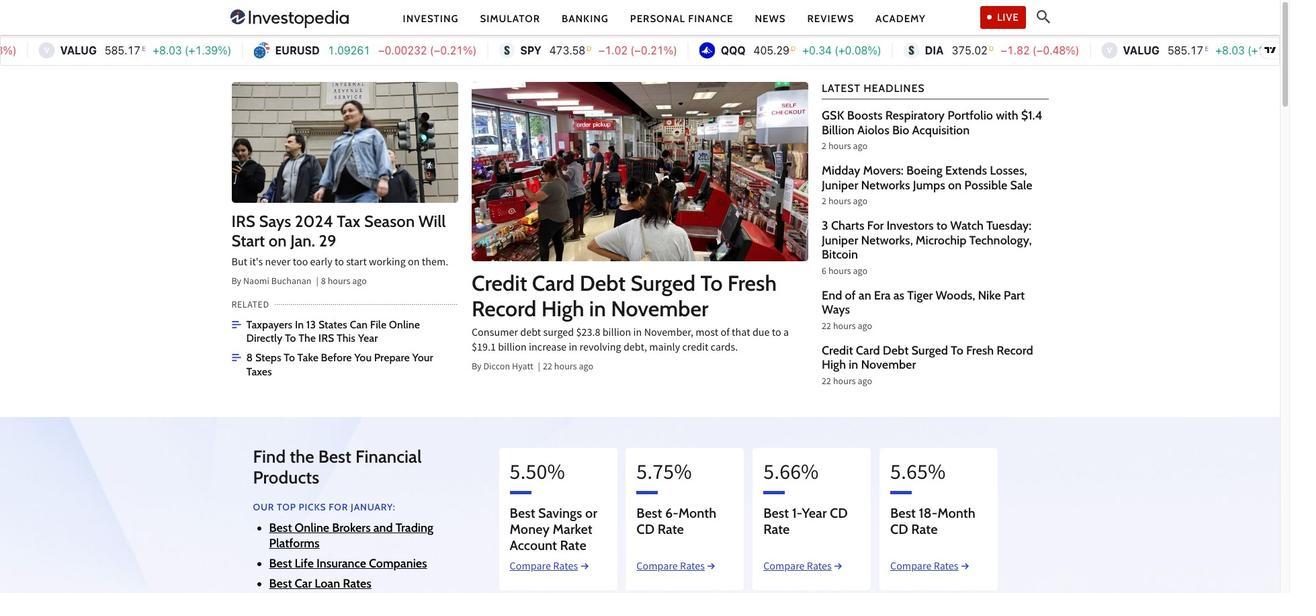 Task type: locate. For each thing, give the bounding box(es) containing it.
22 inside end of an era as tiger woods, nike part ways 22 hours ago
[[822, 320, 832, 335]]

0 vertical spatial of
[[845, 288, 856, 303]]

0 vertical spatial november
[[611, 296, 709, 322]]

1 vertical spatial credit
[[822, 343, 854, 358]]

rates for 5.65%
[[934, 560, 959, 576]]

rate inside best 6-month cd rate
[[658, 522, 684, 538]]

0 vertical spatial debt
[[580, 270, 626, 297]]

compare rates down best 18-month cd rate
[[891, 560, 959, 576]]

compare
[[510, 560, 551, 576], [637, 560, 678, 576], [764, 560, 805, 576], [891, 560, 932, 576]]

rates for 5.66%
[[807, 560, 832, 576]]

to left a
[[772, 326, 782, 342]]

0 horizontal spatial to
[[335, 256, 344, 272]]

$1.4
[[1022, 108, 1043, 123]]

rate left 1-
[[764, 522, 790, 538]]

2 2 from the top
[[822, 195, 827, 210]]

0 horizontal spatial cd
[[637, 522, 655, 538]]

debt inside credit card debt surged to fresh record high in november
[[580, 270, 626, 297]]

0 vertical spatial credit
[[472, 270, 527, 297]]

compare rates down best 1-year cd rate
[[764, 560, 832, 576]]

best left car
[[269, 576, 292, 591]]

0 horizontal spatial month
[[679, 506, 717, 522]]

consumer debt surged $23.8 billion in november, most of that due to a $19.1 billion increase in revolving debt, mainly credit cards.
[[472, 326, 789, 357]]

best online brokers and trading platforms link
[[269, 521, 434, 552]]

hours inside end of an era as tiger woods, nike part ways 22 hours ago
[[834, 320, 856, 335]]

on
[[949, 178, 962, 193], [269, 231, 287, 251], [408, 256, 420, 272]]

on inside midday movers: boeing extends losses, juniper networks jumps on possible sale 2 hours ago
[[949, 178, 962, 193]]

on right jumps
[[949, 178, 962, 193]]

investing link
[[403, 12, 459, 26]]

due
[[753, 326, 770, 342]]

losses,
[[990, 163, 1028, 178]]

0 vertical spatial irs
[[232, 212, 255, 231]]

22 inside credit card debt surged to fresh record high in november 22 hours ago
[[822, 375, 832, 390]]

1 horizontal spatial surged
[[912, 343, 949, 358]]

1 horizontal spatial irs
[[318, 332, 334, 345]]

midday movers: boeing extends losses, juniper networks jumps on possible sale 2 hours ago
[[822, 163, 1033, 210]]

2 compare from the left
[[637, 560, 678, 576]]

card up surged
[[532, 270, 575, 297]]

1 horizontal spatial credit
[[822, 343, 854, 358]]

1 horizontal spatial year
[[802, 506, 827, 522]]

record inside credit card debt surged to fresh record high in november 22 hours ago
[[997, 343, 1034, 358]]

0 vertical spatial by
[[232, 275, 241, 290]]

1 vertical spatial irs
[[318, 332, 334, 345]]

by
[[232, 275, 241, 290], [472, 360, 482, 375]]

rates down best 1-year cd rate
[[807, 560, 832, 576]]

to inside irs says 2024 tax season will start on jan. 29 but it's never too early to start working on them.
[[335, 256, 344, 272]]

irs down the "states"
[[318, 332, 334, 345]]

november inside credit card debt surged to fresh record high in november 22 hours ago
[[861, 358, 916, 373]]

2 horizontal spatial on
[[949, 178, 962, 193]]

0 horizontal spatial of
[[721, 326, 730, 342]]

1 horizontal spatial record
[[997, 343, 1034, 358]]

sale
[[1011, 178, 1033, 193]]

best up account
[[510, 506, 535, 522]]

1-
[[792, 506, 802, 522]]

rate down "savings"
[[560, 538, 587, 554]]

1 2 from the top
[[822, 140, 827, 155]]

billion up by diccon hyatt
[[498, 341, 527, 357]]

cd for 5.65%
[[891, 522, 909, 538]]

5.65%
[[891, 459, 946, 492]]

1 vertical spatial to
[[335, 256, 344, 272]]

rate inside best savings or money market account rate compare rates
[[560, 538, 587, 554]]

1 horizontal spatial november
[[861, 358, 916, 373]]

best inside best savings or money market account rate compare rates
[[510, 506, 535, 522]]

8 down early
[[321, 275, 326, 290]]

1 horizontal spatial by
[[472, 360, 482, 375]]

you
[[354, 352, 372, 365]]

on up never
[[269, 231, 287, 251]]

1 vertical spatial surged
[[912, 343, 949, 358]]

year inside best 1-year cd rate
[[802, 506, 827, 522]]

2 up the 3
[[822, 195, 827, 210]]

online
[[389, 318, 420, 331], [295, 521, 329, 536]]

mainly
[[650, 341, 680, 357]]

0 vertical spatial card
[[532, 270, 575, 297]]

online right file
[[389, 318, 420, 331]]

debt
[[520, 326, 541, 342]]

possible
[[965, 178, 1008, 193]]

month down the 5.75%
[[679, 506, 717, 522]]

compare down best 6-month cd rate
[[637, 560, 678, 576]]

in down ways
[[849, 358, 859, 373]]

of left that
[[721, 326, 730, 342]]

0 horizontal spatial online
[[295, 521, 329, 536]]

naomi
[[243, 275, 270, 290]]

market
[[553, 522, 593, 538]]

high down ways
[[822, 358, 846, 373]]

card inside credit card debt surged to fresh record high in november 22 hours ago
[[856, 343, 880, 358]]

fresh up due
[[728, 270, 777, 297]]

latest headlines
[[822, 82, 925, 95]]

1 vertical spatial by
[[472, 360, 482, 375]]

juniper up "charts"
[[822, 178, 859, 193]]

2 inside gsk boosts respiratory portfolio with $1.4 billion aiolos bio acquisition 2 hours ago
[[822, 140, 827, 155]]

2
[[822, 140, 827, 155], [822, 195, 827, 210]]

billion right $23.8
[[603, 326, 631, 342]]

1 vertical spatial high
[[822, 358, 846, 373]]

3 compare from the left
[[764, 560, 805, 576]]

rate inside best 1-year cd rate
[[764, 522, 790, 538]]

them.
[[422, 256, 449, 272]]

microchip
[[916, 233, 967, 248]]

month inside best 18-month cd rate
[[938, 506, 976, 522]]

november down end of an era as tiger woods, nike part ways 22 hours ago
[[861, 358, 916, 373]]

0 vertical spatial juniper
[[822, 178, 859, 193]]

in inside credit card debt surged to fresh record high in november 22 hours ago
[[849, 358, 859, 373]]

to left watch
[[937, 219, 948, 233]]

cd inside best 6-month cd rate
[[637, 522, 655, 538]]

by naomi buchanan
[[232, 275, 312, 290]]

before
[[321, 352, 352, 365]]

best 6-month cd rate
[[637, 506, 717, 538]]

year down 5.66% in the bottom of the page
[[802, 506, 827, 522]]

8 steps to take before you prepare your taxes link
[[232, 352, 458, 380]]

best up platforms
[[269, 521, 292, 536]]

consumer
[[472, 326, 518, 342]]

compare down best 1-year cd rate
[[764, 560, 805, 576]]

1 horizontal spatial cd
[[830, 506, 848, 522]]

0 horizontal spatial credit
[[472, 270, 527, 297]]

2 horizontal spatial compare rates
[[891, 560, 959, 576]]

compare rates down best 6-month cd rate
[[637, 560, 705, 576]]

1 horizontal spatial fresh
[[967, 343, 994, 358]]

6-
[[665, 506, 679, 522]]

1 horizontal spatial high
[[822, 358, 846, 373]]

rate for 5.75%
[[658, 522, 684, 538]]

cd inside best 18-month cd rate
[[891, 522, 909, 538]]

1 juniper from the top
[[822, 178, 859, 193]]

revolving
[[580, 341, 622, 357]]

debt down end of an era as tiger woods, nike part ways 22 hours ago
[[883, 343, 909, 358]]

the
[[299, 332, 316, 345]]

debt up $23.8
[[580, 270, 626, 297]]

card for credit card debt surged to fresh record high in november
[[532, 270, 575, 297]]

cd left 18-
[[891, 522, 909, 538]]

1 vertical spatial debt
[[883, 343, 909, 358]]

life
[[295, 557, 314, 571]]

november inside credit card debt surged to fresh record high in november
[[611, 296, 709, 322]]

0 horizontal spatial surged
[[631, 270, 696, 297]]

1 vertical spatial juniper
[[822, 233, 859, 248]]

most
[[696, 326, 719, 342]]

surged up november, in the bottom of the page
[[631, 270, 696, 297]]

0 vertical spatial fresh
[[728, 270, 777, 297]]

latest
[[822, 82, 861, 95]]

compare down account
[[510, 560, 551, 576]]

0 vertical spatial 2
[[822, 140, 827, 155]]

by for by naomi buchanan
[[232, 275, 241, 290]]

1 compare from the left
[[510, 560, 551, 576]]

best left 6-
[[637, 506, 662, 522]]

best inside best 6-month cd rate
[[637, 506, 662, 522]]

18-
[[919, 506, 938, 522]]

this
[[337, 332, 356, 345]]

increase
[[529, 341, 567, 357]]

year
[[358, 332, 378, 345], [802, 506, 827, 522]]

surged inside credit card debt surged to fresh record high in november 22 hours ago
[[912, 343, 949, 358]]

rates inside best savings or money market account rate compare rates
[[553, 560, 578, 576]]

1 horizontal spatial compare rates
[[764, 560, 832, 576]]

compare inside best savings or money market account rate compare rates
[[510, 560, 551, 576]]

will
[[419, 212, 446, 231]]

debt inside credit card debt surged to fresh record high in november 22 hours ago
[[883, 343, 909, 358]]

0 horizontal spatial record
[[472, 296, 537, 322]]

2 horizontal spatial to
[[937, 219, 948, 233]]

by down $19.1
[[472, 360, 482, 375]]

record for credit card debt surged to fresh record high in november 22 hours ago
[[997, 343, 1034, 358]]

high inside credit card debt surged to fresh record high in november 22 hours ago
[[822, 358, 846, 373]]

credit for credit card debt surged to fresh record high in november 22 hours ago
[[822, 343, 854, 358]]

rate down 5.65%
[[912, 522, 938, 538]]

headlines
[[864, 82, 925, 95]]

2 month from the left
[[938, 506, 976, 522]]

debt,
[[624, 341, 647, 357]]

surged inside credit card debt surged to fresh record high in november
[[631, 270, 696, 297]]

0 vertical spatial on
[[949, 178, 962, 193]]

debt for credit card debt surged to fresh record high in november
[[580, 270, 626, 297]]

juniper inside 3 charts for investors to watch tuesday: juniper networks, microchip technology, bitcoin 6 hours ago
[[822, 233, 859, 248]]

live link
[[981, 6, 1026, 29]]

respiratory
[[886, 108, 945, 123]]

22 for credit card debt surged to fresh record high in november
[[822, 375, 832, 390]]

1 vertical spatial online
[[295, 521, 329, 536]]

in up $23.8
[[589, 296, 606, 322]]

1 horizontal spatial on
[[408, 256, 420, 272]]

technology,
[[970, 233, 1032, 248]]

related
[[232, 298, 269, 313]]

1 vertical spatial record
[[997, 343, 1034, 358]]

1 horizontal spatial card
[[856, 343, 880, 358]]

0 vertical spatial online
[[389, 318, 420, 331]]

debt for credit card debt surged to fresh record high in november 22 hours ago
[[883, 343, 909, 358]]

steps
[[255, 352, 281, 365]]

portfolio
[[948, 108, 994, 123]]

1 horizontal spatial to
[[772, 326, 782, 342]]

cd inside best 1-year cd rate
[[830, 506, 848, 522]]

1 horizontal spatial online
[[389, 318, 420, 331]]

academy
[[876, 12, 926, 25]]

rates down best life insurance companies link
[[343, 576, 372, 591]]

rates
[[553, 560, 578, 576], [680, 560, 705, 576], [807, 560, 832, 576], [934, 560, 959, 576], [343, 576, 372, 591]]

tax
[[337, 212, 361, 231]]

juniper
[[822, 178, 859, 193], [822, 233, 859, 248]]

0 vertical spatial to
[[937, 219, 948, 233]]

0 vertical spatial surged
[[631, 270, 696, 297]]

fresh down nike
[[967, 343, 994, 358]]

month for 5.75%
[[679, 506, 717, 522]]

the
[[290, 446, 314, 468]]

of left an
[[845, 288, 856, 303]]

credit down ways
[[822, 343, 854, 358]]

best inside best 1-year cd rate
[[764, 506, 789, 522]]

2 vertical spatial to
[[772, 326, 782, 342]]

simulator
[[480, 12, 540, 25]]

0 vertical spatial high
[[542, 296, 585, 322]]

news
[[755, 12, 786, 25]]

picks
[[299, 502, 326, 514]]

best life insurance companies link
[[269, 557, 427, 571]]

credit inside credit card debt surged to fresh record high in november
[[472, 270, 527, 297]]

0 horizontal spatial card
[[532, 270, 575, 297]]

irs left says on the left top
[[232, 212, 255, 231]]

or
[[586, 506, 598, 522]]

2 horizontal spatial cd
[[891, 522, 909, 538]]

record inside credit card debt surged to fresh record high in november
[[472, 296, 537, 322]]

hours inside credit card debt surged to fresh record high in november 22 hours ago
[[834, 375, 856, 390]]

rates down market
[[553, 560, 578, 576]]

rate
[[658, 522, 684, 538], [764, 522, 790, 538], [912, 522, 938, 538], [560, 538, 587, 554]]

3 compare rates from the left
[[891, 560, 959, 576]]

0 horizontal spatial compare rates
[[637, 560, 705, 576]]

record down "part"
[[997, 343, 1034, 358]]

to up most
[[701, 270, 723, 297]]

online down picks
[[295, 521, 329, 536]]

surged for credit card debt surged to fresh record high in november 22 hours ago
[[912, 343, 949, 358]]

to inside credit card debt surged to fresh record high in november 22 hours ago
[[951, 343, 964, 358]]

2 down 'billion'
[[822, 140, 827, 155]]

0 horizontal spatial debt
[[580, 270, 626, 297]]

month down 5.65%
[[938, 506, 976, 522]]

hours
[[829, 140, 851, 155], [829, 195, 851, 210], [829, 265, 851, 280], [328, 275, 351, 290], [834, 320, 856, 335], [554, 360, 577, 375], [834, 375, 856, 390]]

year down can
[[358, 332, 378, 345]]

record up consumer
[[472, 296, 537, 322]]

0 vertical spatial year
[[358, 332, 378, 345]]

0 horizontal spatial billion
[[498, 341, 527, 357]]

1 vertical spatial fresh
[[967, 343, 994, 358]]

month
[[679, 506, 717, 522], [938, 506, 976, 522]]

best left 18-
[[891, 506, 916, 522]]

to down end of an era as tiger woods, nike part ways 22 hours ago
[[951, 343, 964, 358]]

1 horizontal spatial debt
[[883, 343, 909, 358]]

boeing
[[907, 163, 943, 178]]

1 vertical spatial 8
[[246, 352, 253, 365]]

0 horizontal spatial high
[[542, 296, 585, 322]]

to left start
[[335, 256, 344, 272]]

rate for 5.65%
[[912, 522, 938, 538]]

best right the the
[[318, 446, 352, 468]]

4 compare from the left
[[891, 560, 932, 576]]

0 horizontal spatial fresh
[[728, 270, 777, 297]]

best savings or money market account rate compare rates
[[510, 506, 598, 576]]

best left 1-
[[764, 506, 789, 522]]

rates down best 18-month cd rate
[[934, 560, 959, 576]]

by down but
[[232, 275, 241, 290]]

0 horizontal spatial irs
[[232, 212, 255, 231]]

end of an era as tiger woods, nike part ways 22 hours ago
[[822, 288, 1025, 335]]

0 horizontal spatial november
[[611, 296, 709, 322]]

cd right 1-
[[830, 506, 848, 522]]

13
[[306, 318, 316, 331]]

jan.
[[291, 231, 315, 251]]

card down an
[[856, 343, 880, 358]]

file
[[370, 318, 387, 331]]

fresh inside credit card debt surged to fresh record high in november 22 hours ago
[[967, 343, 994, 358]]

high inside credit card debt surged to fresh record high in november
[[542, 296, 585, 322]]

working
[[369, 256, 406, 272]]

compare rates for 5.66%
[[764, 560, 832, 576]]

of inside consumer debt surged $23.8 billion in november, most of that due to a $19.1 billion increase in revolving debt, mainly credit cards.
[[721, 326, 730, 342]]

rate for 5.66%
[[764, 522, 790, 538]]

to left take
[[284, 352, 295, 365]]

rates for 5.75%
[[680, 560, 705, 576]]

2 compare rates from the left
[[764, 560, 832, 576]]

1 vertical spatial on
[[269, 231, 287, 251]]

0 horizontal spatial year
[[358, 332, 378, 345]]

8 up taxes at bottom
[[246, 352, 253, 365]]

1 horizontal spatial month
[[938, 506, 976, 522]]

cd left 6-
[[637, 522, 655, 538]]

card inside credit card debt surged to fresh record high in november
[[532, 270, 575, 297]]

surged down end of an era as tiger woods, nike part ways 22 hours ago
[[912, 343, 949, 358]]

credit for credit card debt surged to fresh record high in november
[[472, 270, 527, 297]]

savings
[[539, 506, 583, 522]]

juniper up the 6
[[822, 233, 859, 248]]

22
[[822, 320, 832, 335], [543, 360, 553, 375], [822, 375, 832, 390]]

1 vertical spatial of
[[721, 326, 730, 342]]

november for credit card debt surged to fresh record high in november 22 hours ago
[[861, 358, 916, 373]]

credit up consumer
[[472, 270, 527, 297]]

part
[[1004, 288, 1025, 303]]

0 horizontal spatial 8
[[246, 352, 253, 365]]

find
[[253, 446, 286, 468]]

8
[[321, 275, 326, 290], [246, 352, 253, 365]]

best left "life"
[[269, 557, 292, 571]]

1 vertical spatial year
[[802, 506, 827, 522]]

1 vertical spatial 2
[[822, 195, 827, 210]]

charts
[[832, 219, 865, 233]]

of inside end of an era as tiger woods, nike part ways 22 hours ago
[[845, 288, 856, 303]]

high
[[542, 296, 585, 322], [822, 358, 846, 373]]

2 juniper from the top
[[822, 233, 859, 248]]

1 month from the left
[[679, 506, 717, 522]]

credit inside credit card debt surged to fresh record high in november 22 hours ago
[[822, 343, 854, 358]]

hours inside 3 charts for investors to watch tuesday: juniper networks, microchip technology, bitcoin 6 hours ago
[[829, 265, 851, 280]]

1 compare rates from the left
[[637, 560, 705, 576]]

fresh inside credit card debt surged to fresh record high in november
[[728, 270, 777, 297]]

november up november, in the bottom of the page
[[611, 296, 709, 322]]

compare down best 18-month cd rate
[[891, 560, 932, 576]]

fresh
[[728, 270, 777, 297], [967, 343, 994, 358]]

0 horizontal spatial on
[[269, 231, 287, 251]]

month inside best 6-month cd rate
[[679, 506, 717, 522]]

0 vertical spatial 8
[[321, 275, 326, 290]]

1 vertical spatial november
[[861, 358, 916, 373]]

in up the 22 hours ago
[[569, 341, 578, 357]]

rates inside best online brokers and trading platforms best life insurance companies best car loan rates
[[343, 576, 372, 591]]

rates down best 6-month cd rate
[[680, 560, 705, 576]]

1 vertical spatial card
[[856, 343, 880, 358]]

0 vertical spatial record
[[472, 296, 537, 322]]

0 horizontal spatial by
[[232, 275, 241, 290]]

on left them.
[[408, 256, 420, 272]]

rate inside best 18-month cd rate
[[912, 522, 938, 538]]

ago
[[853, 140, 868, 155], [853, 195, 868, 210], [853, 265, 868, 280], [352, 275, 367, 290], [858, 320, 873, 335], [579, 360, 594, 375], [858, 375, 873, 390]]

1 horizontal spatial of
[[845, 288, 856, 303]]

8 hours ago
[[321, 275, 367, 290]]

rate down the 5.75%
[[658, 522, 684, 538]]

high up surged
[[542, 296, 585, 322]]

compare rates for 5.65%
[[891, 560, 959, 576]]



Task type: vqa. For each thing, say whether or not it's contained in the screenshot.


Task type: describe. For each thing, give the bounding box(es) containing it.
loan
[[315, 576, 340, 591]]

ago inside credit card debt surged to fresh record high in november 22 hours ago
[[858, 375, 873, 390]]

an
[[859, 288, 872, 303]]

ago inside 3 charts for investors to watch tuesday: juniper networks, microchip technology, bitcoin 6 hours ago
[[853, 265, 868, 280]]

taxpayers
[[246, 318, 293, 331]]

8 inside the related taxpayers in 13 states can file online directly to the irs this year 8 steps to take before you prepare your taxes
[[246, 352, 253, 365]]

people walk outside of the internal revenue service headquarters in washington, dc. image
[[232, 82, 458, 203]]

academy link
[[876, 12, 926, 26]]

bitcoin
[[822, 248, 858, 262]]

1 horizontal spatial 8
[[321, 275, 326, 290]]

irs inside the related taxpayers in 13 states can file online directly to the irs this year 8 steps to take before you prepare your taxes
[[318, 332, 334, 345]]

can
[[350, 318, 368, 331]]

best car loan rates link
[[269, 576, 372, 591]]

year inside the related taxpayers in 13 states can file online directly to the irs this year 8 steps to take before you prepare your taxes
[[358, 332, 378, 345]]

22 hours ago
[[543, 360, 594, 375]]

insurance
[[317, 557, 366, 571]]

platforms
[[269, 537, 320, 552]]

high for credit card debt surged to fresh record high in november 22 hours ago
[[822, 358, 846, 373]]

prepare
[[374, 352, 410, 365]]

hours inside midday movers: boeing extends losses, juniper networks jumps on possible sale 2 hours ago
[[829, 195, 851, 210]]

season
[[364, 212, 415, 231]]

2 vertical spatial on
[[408, 256, 420, 272]]

2024
[[295, 212, 333, 231]]

in inside credit card debt surged to fresh record high in november
[[589, 296, 606, 322]]

never
[[265, 256, 291, 272]]

movers:
[[864, 163, 904, 178]]

5.75%
[[637, 459, 692, 492]]

best inside best 18-month cd rate
[[891, 506, 916, 522]]

aiolos
[[858, 123, 890, 138]]

with
[[996, 108, 1019, 123]]

6
[[822, 265, 827, 280]]

fresh for credit card debt surged to fresh record high in november
[[728, 270, 777, 297]]

online inside the related taxpayers in 13 states can file online directly to the irs this year 8 steps to take before you prepare your taxes
[[389, 318, 420, 331]]

november for credit card debt surged to fresh record high in november
[[611, 296, 709, 322]]

for
[[329, 502, 348, 514]]

best 1-year cd rate
[[764, 506, 848, 538]]

personal
[[630, 12, 686, 25]]

to inside credit card debt surged to fresh record high in november
[[701, 270, 723, 297]]

that
[[732, 326, 751, 342]]

1 horizontal spatial billion
[[603, 326, 631, 342]]

for
[[868, 219, 884, 233]]

early
[[310, 256, 333, 272]]

irs says 2024 tax season will start on jan. 29 but it's never too early to start working on them.
[[232, 212, 449, 272]]

trading
[[396, 521, 434, 536]]

find the best financial products
[[253, 446, 422, 489]]

products
[[253, 467, 319, 489]]

tiger
[[908, 288, 933, 303]]

ago inside end of an era as tiger woods, nike part ways 22 hours ago
[[858, 320, 873, 335]]

to inside 3 charts for investors to watch tuesday: juniper networks, microchip technology, bitcoin 6 hours ago
[[937, 219, 948, 233]]

account
[[510, 538, 557, 554]]

taxpayers in 13 states can file online directly to the irs this year link
[[232, 318, 458, 346]]

it's
[[250, 256, 263, 272]]

personal finance
[[630, 12, 734, 25]]

bio
[[893, 123, 910, 138]]

best inside find the best financial products
[[318, 446, 352, 468]]

cd for 5.66%
[[830, 506, 848, 522]]

investors
[[887, 219, 934, 233]]

to down the in
[[285, 332, 296, 345]]

fresh for credit card debt surged to fresh record high in november 22 hours ago
[[967, 343, 994, 358]]

3 charts for investors to watch tuesday: juniper networks, microchip technology, bitcoin 6 hours ago
[[822, 219, 1032, 280]]

end
[[822, 288, 843, 303]]

gsk boosts respiratory portfolio with $1.4 billion aiolos bio acquisition 2 hours ago
[[822, 108, 1043, 155]]

3
[[822, 219, 829, 233]]

personal finance link
[[630, 12, 734, 26]]

ago inside midday movers: boeing extends losses, juniper networks jumps on possible sale 2 hours ago
[[853, 195, 868, 210]]

financial
[[356, 446, 422, 468]]

brokers
[[332, 521, 371, 536]]

era
[[874, 288, 891, 303]]

high for credit card debt surged to fresh record high in november
[[542, 296, 585, 322]]

extends
[[946, 163, 988, 178]]

says
[[259, 212, 291, 231]]

search image
[[1037, 10, 1050, 24]]

watch
[[951, 219, 984, 233]]

record for credit card debt surged to fresh record high in november
[[472, 296, 537, 322]]

irs inside irs says 2024 tax season will start on jan. 29 but it's never too early to start working on them.
[[232, 212, 255, 231]]

$23.8
[[576, 326, 601, 342]]

compare rates for 5.75%
[[637, 560, 705, 576]]

in left mainly at the right of page
[[634, 326, 642, 342]]

22 for end of an era as tiger woods, nike part ways
[[822, 320, 832, 335]]

online inside best online brokers and trading platforms best life insurance companies best car loan rates
[[295, 521, 329, 536]]

ways
[[822, 303, 851, 318]]

directly
[[246, 332, 283, 345]]

start
[[346, 256, 367, 272]]

by diccon hyatt
[[472, 360, 534, 375]]

compare for 5.75%
[[637, 560, 678, 576]]

cards.
[[711, 341, 738, 357]]

busy self checkout vs busy cashier check out at target store, queens, new york. image
[[472, 82, 809, 262]]

as
[[894, 288, 905, 303]]

best online brokers and trading platforms best life insurance companies best car loan rates
[[269, 521, 434, 591]]

companies
[[369, 557, 427, 571]]

cd for 5.75%
[[637, 522, 655, 538]]

compare for 5.65%
[[891, 560, 932, 576]]

and
[[374, 521, 393, 536]]

networks
[[861, 178, 911, 193]]

compare for 5.66%
[[764, 560, 805, 576]]

billion
[[822, 123, 855, 138]]

juniper inside midday movers: boeing extends losses, juniper networks jumps on possible sale 2 hours ago
[[822, 178, 859, 193]]

hours inside gsk boosts respiratory portfolio with $1.4 billion aiolos bio acquisition 2 hours ago
[[829, 140, 851, 155]]

2 inside midday movers: boeing extends losses, juniper networks jumps on possible sale 2 hours ago
[[822, 195, 827, 210]]

money
[[510, 522, 550, 538]]

january:
[[351, 502, 396, 514]]

but
[[232, 256, 248, 272]]

investopedia homepage image
[[230, 8, 349, 30]]

surged for credit card debt surged to fresh record high in november
[[631, 270, 696, 297]]

5.50%
[[510, 459, 565, 492]]

our top picks for january:
[[253, 502, 396, 514]]

boosts
[[847, 108, 883, 123]]

gsk
[[822, 108, 845, 123]]

live
[[998, 11, 1019, 23]]

$19.1
[[472, 341, 496, 357]]

to inside consumer debt surged $23.8 billion in november, most of that due to a $19.1 billion increase in revolving debt, mainly credit cards.
[[772, 326, 782, 342]]

credit card debt surged to fresh record high in november 22 hours ago
[[822, 343, 1034, 390]]

november,
[[644, 326, 694, 342]]

5.66%
[[764, 459, 819, 492]]

states
[[319, 318, 347, 331]]

by for by diccon hyatt
[[472, 360, 482, 375]]

simulator link
[[480, 12, 540, 26]]

ago inside gsk boosts respiratory portfolio with $1.4 billion aiolos bio acquisition 2 hours ago
[[853, 140, 868, 155]]

card for credit card debt surged to fresh record high in november 22 hours ago
[[856, 343, 880, 358]]

take
[[298, 352, 319, 365]]

month for 5.65%
[[938, 506, 976, 522]]



